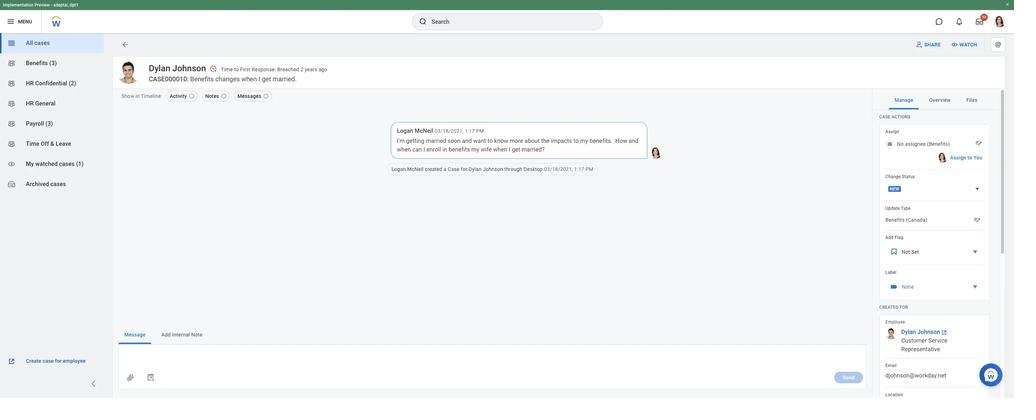 Task type: vqa. For each thing, say whether or not it's contained in the screenshot.
Export to Excel "image"
no



Task type: describe. For each thing, give the bounding box(es) containing it.
1 vertical spatial 1:17
[[574, 166, 584, 172]]

dylan johnson inside "case header" element
[[149, 63, 206, 73]]

manage button
[[889, 91, 919, 110]]

no
[[897, 141, 904, 147]]

cases for all cases
[[34, 40, 50, 46]]

label
[[885, 270, 896, 275]]

share
[[924, 42, 941, 48]]

archived cases link
[[0, 174, 104, 195]]

case header element
[[112, 56, 1005, 89]]

first
[[240, 67, 251, 72]]

none button
[[885, 278, 984, 296]]

03/18/2021, inside logan mcneil 03/18/2021, 1:17 pm i'm getting married soon and want to know more about the impacts to my benefits.  how and when can i enroll in benefits my wife when i get married?
[[435, 128, 463, 134]]

how
[[615, 138, 627, 144]]

message tab panel
[[119, 345, 866, 390]]

1 and from the left
[[462, 138, 472, 144]]

all cases link
[[0, 33, 104, 53]]

soon
[[448, 138, 461, 144]]

time for time to first response: breached 2 years ago
[[221, 67, 233, 72]]

not set button
[[885, 244, 984, 261]]

all
[[26, 40, 33, 46]]

files button
[[961, 91, 983, 110]]

preview
[[34, 3, 50, 8]]

caret down image inside the 'new' button
[[974, 186, 981, 193]]

logan mcneil 03/18/2021, 1:17 pm i'm getting married soon and want to know more about the impacts to my benefits.  how and when can i enroll in benefits my wife when i get married?
[[397, 128, 640, 153]]

logan for for
[[391, 166, 406, 172]]

2 horizontal spatial when
[[493, 146, 507, 153]]

leave
[[56, 140, 71, 147]]

2
[[300, 67, 303, 72]]

to up wife
[[488, 138, 493, 144]]

create case for employee link
[[7, 357, 97, 366]]

years
[[305, 67, 317, 72]]

you
[[973, 155, 982, 161]]

a
[[444, 166, 446, 172]]

(3) for benefits (3)
[[49, 60, 57, 67]]

contact card matrix manager image for hr confidential (2)
[[7, 79, 16, 88]]

employee
[[885, 320, 905, 325]]

case inside 'list'
[[448, 166, 459, 172]]

internal
[[172, 332, 190, 338]]

manage tab panel
[[874, 114, 998, 398]]

payroll (3)
[[26, 120, 53, 127]]

assign to you
[[950, 155, 982, 161]]

benefits (canada)
[[885, 217, 927, 223]]

ago
[[319, 67, 327, 72]]

enroll
[[427, 146, 441, 153]]

visible image
[[951, 41, 958, 48]]

message button
[[119, 326, 151, 344]]

profile logan mcneil image
[[994, 16, 1005, 29]]

getting
[[406, 138, 424, 144]]

case000010
[[149, 75, 187, 83]]

list for created for
[[885, 320, 984, 398]]

hr general link
[[0, 94, 104, 114]]

(canada)
[[906, 217, 927, 223]]

time for time off & leave
[[26, 140, 39, 147]]

create case for employee
[[26, 358, 86, 364]]

all cases
[[26, 40, 50, 46]]

benefits inside "case header" element
[[190, 75, 214, 83]]

show
[[121, 93, 134, 99]]

know
[[494, 138, 508, 144]]

inbox large image
[[976, 18, 983, 25]]

hr for hr confidential (2)
[[26, 80, 34, 87]]

for inside 'element'
[[900, 305, 908, 310]]

2 vertical spatial for
[[55, 358, 62, 364]]

0 horizontal spatial in
[[136, 93, 140, 99]]

contact card matrix manager image for hr general
[[7, 99, 16, 108]]

list for case actions
[[884, 129, 984, 296]]

married
[[426, 138, 446, 144]]

breached
[[277, 67, 299, 72]]

(1)
[[76, 161, 84, 168]]

desktop
[[524, 166, 543, 172]]

activity
[[170, 93, 187, 99]]

pm inside logan mcneil 03/18/2021, 1:17 pm i'm getting married soon and want to know more about the impacts to my benefits.  how and when can i enroll in benefits my wife when i get married?
[[476, 128, 484, 134]]

payroll (3) link
[[0, 114, 104, 134]]

created
[[879, 305, 899, 310]]

1 vertical spatial 03/18/2021,
[[544, 166, 573, 172]]

time off & leave
[[26, 140, 71, 147]]

dylan johnson link
[[901, 328, 984, 337]]

get inside logan mcneil 03/18/2021, 1:17 pm i'm getting married soon and want to know more about the impacts to my benefits.  how and when can i enroll in benefits my wife when i get married?
[[512, 146, 520, 153]]

benefits (3)
[[26, 60, 57, 67]]

no assignee (benefits) button
[[884, 138, 984, 151]]

dylan inside "case header" element
[[149, 63, 170, 73]]

johnson inside main content
[[483, 166, 503, 172]]

search image
[[419, 17, 427, 26]]

can
[[412, 146, 422, 153]]

notes
[[205, 93, 219, 99]]

timeline:
[[141, 93, 162, 99]]

grid view image
[[7, 39, 16, 48]]

arrow left image
[[121, 40, 130, 49]]

new
[[890, 187, 899, 192]]

update type
[[885, 206, 911, 211]]

to inside "case header" element
[[234, 67, 239, 72]]

Activity button
[[166, 91, 198, 102]]

list for show in timeline:
[[162, 91, 272, 103]]

benefits
[[449, 146, 470, 153]]

johnson inside "case header" element
[[172, 63, 206, 73]]

main content containing logan mcneil
[[113, 89, 872, 398]]

clipboard search image
[[146, 374, 155, 382]]

2 and from the left
[[629, 138, 639, 144]]

status
[[902, 174, 915, 179]]

off
[[41, 140, 49, 147]]

inbox image
[[7, 180, 16, 189]]

flag
[[895, 235, 903, 240]]

married.
[[273, 75, 297, 83]]

in inside logan mcneil 03/18/2021, 1:17 pm i'm getting married soon and want to know more about the impacts to my benefits.  how and when can i enroll in benefits my wife when i get married?
[[443, 146, 447, 153]]

&
[[50, 140, 54, 147]]

notifications large image
[[956, 18, 963, 25]]

general
[[35, 100, 55, 107]]

2 horizontal spatial i
[[509, 146, 510, 153]]

time off & leave link
[[0, 134, 104, 154]]

customer
[[901, 338, 927, 344]]

update
[[885, 206, 900, 211]]

radio mobile image for activity
[[189, 93, 194, 99]]

hr confidential (2)
[[26, 80, 76, 87]]

1 horizontal spatial when
[[397, 146, 411, 153]]

customer service representative
[[901, 338, 947, 353]]

about
[[525, 138, 540, 144]]

through
[[504, 166, 522, 172]]

when inside "case header" element
[[241, 75, 257, 83]]

visible image
[[7, 160, 16, 169]]

33
[[982, 15, 986, 19]]

new button
[[885, 183, 984, 197]]

dylan johnson inside 'list'
[[901, 329, 940, 336]]

show in timeline:
[[121, 93, 162, 99]]

menu
[[18, 19, 32, 24]]

djohnson@workday.net
[[885, 372, 946, 379]]

:
[[187, 75, 189, 83]]

send button
[[834, 372, 863, 384]]

1 vertical spatial cases
[[59, 161, 75, 168]]

contact card matrix manager image for benefits
[[7, 59, 16, 68]]

list containing all cases
[[0, 33, 104, 195]]

tag image
[[890, 283, 898, 291]]

none text field inside the message tab panel
[[122, 349, 866, 366]]

change
[[885, 174, 901, 179]]

benefits for benefits (canada)
[[885, 217, 905, 223]]

created for element
[[879, 305, 990, 398]]

created for
[[879, 305, 908, 310]]



Task type: locate. For each thing, give the bounding box(es) containing it.
text edit image
[[975, 140, 982, 147]]

0 vertical spatial time
[[221, 67, 233, 72]]

share button
[[913, 39, 945, 50]]

list containing no assignee (benefits)
[[884, 129, 984, 296]]

hr general
[[26, 100, 55, 107]]

list containing activity
[[162, 91, 272, 103]]

i right can
[[423, 146, 425, 153]]

0 horizontal spatial tab list
[[119, 326, 866, 345]]

logan
[[397, 128, 413, 134], [391, 166, 406, 172]]

1 vertical spatial for
[[900, 305, 908, 310]]

adeptai_dpt1
[[53, 3, 78, 8]]

justify image
[[6, 17, 15, 26]]

tab list
[[874, 91, 998, 110], [119, 326, 866, 345]]

caret down image
[[974, 186, 981, 193], [971, 248, 979, 256]]

get down response:
[[262, 75, 271, 83]]

cases for archived cases
[[51, 181, 66, 188]]

0 vertical spatial 03/18/2021,
[[435, 128, 463, 134]]

i down response:
[[258, 75, 260, 83]]

2 horizontal spatial dylan
[[901, 329, 916, 336]]

contact card matrix manager image inside benefits (3) link
[[7, 59, 16, 68]]

logan inside logan mcneil 03/18/2021, 1:17 pm i'm getting married soon and want to know more about the impacts to my benefits.  how and when can i enroll in benefits my wife when i get married?
[[397, 128, 413, 134]]

0 vertical spatial dylan
[[149, 63, 170, 73]]

0 horizontal spatial radio mobile image
[[189, 93, 194, 99]]

archived cases
[[26, 181, 66, 188]]

to left first
[[234, 67, 239, 72]]

no assignee (benefits)
[[897, 141, 950, 147]]

2 vertical spatial johnson
[[917, 329, 940, 336]]

add left flag
[[885, 235, 893, 240]]

mcneil
[[415, 128, 433, 134], [407, 166, 423, 172]]

0 vertical spatial cases
[[34, 40, 50, 46]]

my watched cases (1)
[[26, 161, 84, 168]]

2 contact card matrix manager image from the top
[[7, 120, 16, 128]]

employee
[[63, 358, 86, 364]]

i'm
[[397, 138, 405, 144]]

0 vertical spatial 1:17
[[465, 128, 475, 134]]

2 horizontal spatial for
[[900, 305, 908, 310]]

upload clip image
[[126, 374, 135, 382]]

1 vertical spatial (3)
[[46, 120, 53, 127]]

1 horizontal spatial add
[[885, 235, 893, 240]]

1 vertical spatial in
[[443, 146, 447, 153]]

0 horizontal spatial case
[[448, 166, 459, 172]]

menu banner
[[0, 0, 1014, 33]]

time inside "case header" element
[[221, 67, 233, 72]]

radio mobile image right the notes
[[221, 93, 227, 99]]

0 vertical spatial mcneil
[[415, 128, 433, 134]]

(3)
[[49, 60, 57, 67], [46, 120, 53, 127]]

add internal note
[[161, 332, 202, 338]]

actions
[[892, 115, 911, 120]]

0 horizontal spatial pm
[[476, 128, 484, 134]]

33 button
[[972, 14, 988, 30]]

pm down benefits.
[[586, 166, 593, 172]]

contact card matrix manager image inside hr confidential (2) link
[[7, 79, 16, 88]]

hr for hr general
[[26, 100, 34, 107]]

contact card matrix manager image for time off & leave
[[7, 140, 16, 148]]

dylan johnson up 'customer'
[[901, 329, 940, 336]]

time up changes
[[221, 67, 233, 72]]

set
[[911, 249, 919, 255]]

1 vertical spatial caret down image
[[971, 248, 979, 256]]

1 horizontal spatial case
[[879, 115, 891, 120]]

created
[[425, 166, 442, 172]]

media mylearning image
[[890, 248, 898, 256]]

benefits for benefits (3)
[[26, 60, 48, 67]]

add inside 'list'
[[885, 235, 893, 240]]

1 horizontal spatial 03/18/2021,
[[544, 166, 573, 172]]

2 contact card matrix manager image from the top
[[7, 99, 16, 108]]

list containing dylan johnson
[[885, 320, 984, 398]]

(3) right payroll
[[46, 120, 53, 127]]

response:
[[252, 67, 276, 72]]

case
[[879, 115, 891, 120], [448, 166, 459, 172]]

the
[[541, 138, 549, 144]]

03/18/2021,
[[435, 128, 463, 134], [544, 166, 573, 172]]

0 vertical spatial tab list
[[874, 91, 998, 110]]

cases right all
[[34, 40, 50, 46]]

0 horizontal spatial when
[[241, 75, 257, 83]]

add for add flag
[[885, 235, 893, 240]]

assignee
[[905, 141, 926, 147]]

0 horizontal spatial add
[[161, 332, 171, 338]]

1 vertical spatial hr
[[26, 100, 34, 107]]

0 horizontal spatial johnson
[[172, 63, 206, 73]]

1 hr from the top
[[26, 80, 34, 87]]

0 vertical spatial contact card matrix manager image
[[7, 79, 16, 88]]

johnson up :
[[172, 63, 206, 73]]

0 horizontal spatial 1:17
[[465, 128, 475, 134]]

1 radio mobile image from the left
[[189, 93, 194, 99]]

johnson left "through"
[[483, 166, 503, 172]]

2 vertical spatial dylan
[[901, 329, 916, 336]]

cases
[[34, 40, 50, 46], [59, 161, 75, 168], [51, 181, 66, 188]]

representative
[[901, 346, 940, 353]]

and right "how"
[[629, 138, 639, 144]]

0 horizontal spatial time
[[26, 140, 39, 147]]

(3) down all cases link
[[49, 60, 57, 67]]

add internal note button
[[156, 326, 208, 344]]

text edit image
[[974, 216, 981, 224]]

my
[[580, 138, 588, 144], [471, 146, 479, 153]]

0 horizontal spatial assign
[[885, 129, 899, 134]]

get down more in the right top of the page
[[512, 146, 520, 153]]

for right created at the bottom right
[[900, 305, 908, 310]]

caret down image down text edit icon
[[971, 248, 979, 256]]

cases left (1)
[[59, 161, 75, 168]]

not
[[902, 249, 910, 255]]

benefits.
[[590, 138, 612, 144]]

user plus image
[[916, 41, 923, 48]]

type
[[901, 206, 911, 211]]

0 horizontal spatial benefits
[[26, 60, 48, 67]]

0 vertical spatial case
[[879, 115, 891, 120]]

0 vertical spatial contact card matrix manager image
[[7, 59, 16, 68]]

service
[[928, 338, 947, 344]]

radio mobile image
[[263, 93, 269, 99]]

0 vertical spatial get
[[262, 75, 271, 83]]

add inside button
[[161, 332, 171, 338]]

mcneil for for
[[407, 166, 423, 172]]

0 vertical spatial (3)
[[49, 60, 57, 67]]

assign
[[885, 129, 899, 134], [950, 155, 966, 161]]

0 vertical spatial add
[[885, 235, 893, 240]]

1 horizontal spatial tab list
[[874, 91, 998, 110]]

benefits
[[26, 60, 48, 67], [190, 75, 214, 83], [885, 217, 905, 223]]

0 horizontal spatial 03/18/2021,
[[435, 128, 463, 134]]

in right show
[[136, 93, 140, 99]]

assign up "no" in the right top of the page
[[885, 129, 899, 134]]

Messages button
[[234, 91, 272, 102]]

case actions
[[879, 115, 911, 120]]

0 vertical spatial johnson
[[172, 63, 206, 73]]

contact card matrix manager image down grid view image
[[7, 59, 16, 68]]

send
[[843, 375, 855, 381]]

implementation
[[3, 3, 33, 8]]

johnson up service
[[917, 329, 940, 336]]

implementation preview -   adeptai_dpt1
[[3, 3, 78, 8]]

2 horizontal spatial johnson
[[917, 329, 940, 336]]

radio mobile image
[[189, 93, 194, 99], [221, 93, 227, 99]]

1 vertical spatial my
[[471, 146, 479, 153]]

location
[[885, 393, 903, 398]]

i
[[258, 75, 260, 83], [423, 146, 425, 153], [509, 146, 510, 153]]

0 vertical spatial caret down image
[[974, 186, 981, 193]]

(benefits)
[[927, 141, 950, 147]]

0 horizontal spatial dylan johnson
[[149, 63, 206, 73]]

get
[[262, 75, 271, 83], [512, 146, 520, 153]]

hr left "general"
[[26, 100, 34, 107]]

message
[[124, 332, 146, 338]]

i down more in the right top of the page
[[509, 146, 510, 153]]

watch
[[960, 42, 977, 48]]

1 vertical spatial dylan johnson
[[901, 329, 940, 336]]

to right impacts
[[574, 138, 579, 144]]

johnson
[[172, 63, 206, 73], [483, 166, 503, 172], [917, 329, 940, 336]]

(3) for payroll (3)
[[46, 120, 53, 127]]

Search Workday  search field
[[432, 14, 588, 30]]

mcneil for i'm
[[415, 128, 433, 134]]

caret down image up text edit icon
[[974, 186, 981, 193]]

1:17
[[465, 128, 475, 134], [574, 166, 584, 172]]

to
[[234, 67, 239, 72], [488, 138, 493, 144], [574, 138, 579, 144], [967, 155, 972, 161]]

(2)
[[69, 80, 76, 87]]

create
[[26, 358, 41, 364]]

1 vertical spatial johnson
[[483, 166, 503, 172]]

when down first
[[241, 75, 257, 83]]

list
[[0, 33, 104, 195], [162, 91, 272, 103], [323, 108, 662, 194], [884, 129, 984, 296], [885, 320, 984, 398]]

0 vertical spatial dylan johnson
[[149, 63, 206, 73]]

1 vertical spatial case
[[448, 166, 459, 172]]

radio mobile image inside activity "button"
[[189, 93, 194, 99]]

1 horizontal spatial benefits
[[190, 75, 214, 83]]

Notes button
[[202, 91, 230, 102]]

1:17 inside logan mcneil 03/18/2021, 1:17 pm i'm getting married soon and want to know more about the impacts to my benefits.  how and when can i enroll in benefits my wife when i get married?
[[465, 128, 475, 134]]

case left actions
[[879, 115, 891, 120]]

contact card matrix manager image inside hr general link
[[7, 99, 16, 108]]

logan up 'i'm' at the top
[[397, 128, 413, 134]]

1 horizontal spatial and
[[629, 138, 639, 144]]

1 horizontal spatial pm
[[586, 166, 593, 172]]

0 horizontal spatial get
[[262, 75, 271, 83]]

ext link image
[[7, 357, 16, 366]]

None text field
[[122, 349, 866, 366]]

add flag
[[885, 235, 903, 240]]

assign left the you
[[950, 155, 966, 161]]

time to first response: breached 2 years ago
[[221, 67, 327, 72]]

johnson inside created for 'element'
[[917, 329, 940, 336]]

chevron right image
[[89, 380, 98, 388]]

1 horizontal spatial i
[[423, 146, 425, 153]]

for right case
[[55, 358, 62, 364]]

i inside "case header" element
[[258, 75, 260, 83]]

time
[[221, 67, 233, 72], [26, 140, 39, 147]]

03/18/2021, up the soon
[[435, 128, 463, 134]]

list inside created for 'element'
[[885, 320, 984, 398]]

files
[[966, 97, 978, 103]]

2 vertical spatial benefits
[[885, 217, 905, 223]]

case inside case actions element
[[879, 115, 891, 120]]

1 vertical spatial contact card matrix manager image
[[7, 120, 16, 128]]

2 hr from the top
[[26, 100, 34, 107]]

-
[[51, 3, 52, 8]]

0 vertical spatial my
[[580, 138, 588, 144]]

radio mobile image for notes
[[221, 93, 227, 99]]

0 vertical spatial benefits
[[26, 60, 48, 67]]

0 vertical spatial assign
[[885, 129, 899, 134]]

assign for assign to you
[[950, 155, 966, 161]]

list containing logan mcneil
[[323, 108, 662, 194]]

1 horizontal spatial 1:17
[[574, 166, 584, 172]]

contact card matrix manager image
[[7, 59, 16, 68], [7, 120, 16, 128]]

caret down image
[[971, 283, 979, 291]]

3 contact card matrix manager image from the top
[[7, 140, 16, 148]]

my left benefits.
[[580, 138, 588, 144]]

1 horizontal spatial dylan johnson
[[901, 329, 940, 336]]

0 horizontal spatial and
[[462, 138, 472, 144]]

for
[[461, 166, 467, 172], [900, 305, 908, 310], [55, 358, 62, 364]]

case actions element
[[879, 114, 990, 300]]

1 vertical spatial get
[[512, 146, 520, 153]]

contact card matrix manager image for payroll
[[7, 120, 16, 128]]

case right a
[[448, 166, 459, 172]]

1 vertical spatial dylan
[[469, 166, 482, 172]]

tab list for manage 'tab panel'
[[874, 91, 998, 110]]

1 horizontal spatial johnson
[[483, 166, 503, 172]]

when
[[241, 75, 257, 83], [397, 146, 411, 153], [493, 146, 507, 153]]

mcneil up the getting
[[415, 128, 433, 134]]

to left the you
[[967, 155, 972, 161]]

archived
[[26, 181, 49, 188]]

changes
[[215, 75, 240, 83]]

impacts
[[551, 138, 572, 144]]

0 horizontal spatial i
[[258, 75, 260, 83]]

1 vertical spatial logan
[[391, 166, 406, 172]]

watch button
[[948, 39, 982, 50]]

0 vertical spatial pm
[[476, 128, 484, 134]]

1 vertical spatial contact card matrix manager image
[[7, 99, 16, 108]]

benefits down update
[[885, 217, 905, 223]]

1 contact card matrix manager image from the top
[[7, 79, 16, 88]]

confidential
[[35, 80, 67, 87]]

2 vertical spatial contact card matrix manager image
[[7, 140, 16, 148]]

tab list containing manage
[[874, 91, 998, 110]]

at tag mention image
[[994, 40, 1002, 49]]

tab list for the message tab panel
[[119, 326, 866, 345]]

1 contact card matrix manager image from the top
[[7, 59, 16, 68]]

case000010 : benefits changes when i get married.
[[149, 75, 297, 83]]

0 vertical spatial logan
[[397, 128, 413, 134]]

contact card matrix manager image
[[7, 79, 16, 88], [7, 99, 16, 108], [7, 140, 16, 148]]

clock x image
[[210, 65, 217, 72]]

caret down image inside not set dropdown button
[[971, 248, 979, 256]]

add for add internal note
[[161, 332, 171, 338]]

1 vertical spatial pm
[[586, 166, 593, 172]]

1 horizontal spatial dylan
[[469, 166, 482, 172]]

pm up want
[[476, 128, 484, 134]]

dylan johnson up case000010 in the top of the page
[[149, 63, 206, 73]]

radio mobile image inside notes button
[[221, 93, 227, 99]]

more
[[510, 138, 523, 144]]

logan down 'i'm' at the top
[[391, 166, 406, 172]]

ext link image
[[941, 329, 948, 336]]

0 vertical spatial in
[[136, 93, 140, 99]]

1 horizontal spatial in
[[443, 146, 447, 153]]

dylan up 'customer'
[[901, 329, 916, 336]]

payroll
[[26, 120, 44, 127]]

0 vertical spatial for
[[461, 166, 467, 172]]

1 horizontal spatial time
[[221, 67, 233, 72]]

2 vertical spatial cases
[[51, 181, 66, 188]]

and up benefits on the left top
[[462, 138, 472, 144]]

1 vertical spatial benefits
[[190, 75, 214, 83]]

pm
[[476, 128, 484, 134], [586, 166, 593, 172]]

my down want
[[471, 146, 479, 153]]

1 vertical spatial tab list
[[119, 326, 866, 345]]

add left internal
[[161, 332, 171, 338]]

get inside "case header" element
[[262, 75, 271, 83]]

to inside button
[[967, 155, 972, 161]]

none
[[902, 284, 914, 290]]

1 vertical spatial mcneil
[[407, 166, 423, 172]]

1 horizontal spatial get
[[512, 146, 520, 153]]

main content
[[113, 89, 872, 398]]

contact card matrix manager image left payroll
[[7, 120, 16, 128]]

dylan up case000010 in the top of the page
[[149, 63, 170, 73]]

change status
[[885, 174, 915, 179]]

for right a
[[461, 166, 467, 172]]

2 horizontal spatial benefits
[[885, 217, 905, 223]]

0 vertical spatial hr
[[26, 80, 34, 87]]

tab list containing message
[[119, 326, 866, 345]]

assign for assign
[[885, 129, 899, 134]]

manage
[[895, 97, 913, 103]]

1 vertical spatial add
[[161, 332, 171, 338]]

0 horizontal spatial my
[[471, 146, 479, 153]]

note
[[191, 332, 202, 338]]

list inside case actions element
[[884, 129, 984, 296]]

add
[[885, 235, 893, 240], [161, 332, 171, 338]]

cases down my watched cases (1)
[[51, 181, 66, 188]]

radio mobile image right activity
[[189, 93, 194, 99]]

assign inside button
[[950, 155, 966, 161]]

1 vertical spatial assign
[[950, 155, 966, 161]]

my
[[26, 161, 34, 168]]

2 radio mobile image from the left
[[221, 93, 227, 99]]

benefits right :
[[190, 75, 214, 83]]

0 horizontal spatial dylan
[[149, 63, 170, 73]]

03/18/2021, right desktop
[[544, 166, 573, 172]]

1 horizontal spatial radio mobile image
[[221, 93, 227, 99]]

contact card matrix manager image inside 'time off & leave' "link"
[[7, 140, 16, 148]]

logan for i'm
[[397, 128, 413, 134]]

1 horizontal spatial assign
[[950, 155, 966, 161]]

close environment banner image
[[1005, 2, 1010, 6]]

contact card matrix manager image inside "payroll (3)" link
[[7, 120, 16, 128]]

dylan down wife
[[469, 166, 482, 172]]

in right enroll
[[443, 146, 447, 153]]

time left the off
[[26, 140, 39, 147]]

hr left confidential
[[26, 80, 34, 87]]

overview button
[[923, 91, 956, 110]]

mcneil inside logan mcneil 03/18/2021, 1:17 pm i'm getting married soon and want to know more about the impacts to my benefits.  how and when can i enroll in benefits my wife when i get married?
[[415, 128, 433, 134]]

0 horizontal spatial for
[[55, 358, 62, 364]]

benefits down all cases
[[26, 60, 48, 67]]

wife
[[481, 146, 492, 153]]

1 horizontal spatial my
[[580, 138, 588, 144]]

menu button
[[0, 10, 42, 33]]

dylan inside created for 'element'
[[901, 329, 916, 336]]

benefits inside button
[[885, 217, 905, 223]]

time inside "link"
[[26, 140, 39, 147]]

mcneil left created
[[407, 166, 423, 172]]

1 horizontal spatial for
[[461, 166, 467, 172]]

when down know
[[493, 146, 507, 153]]

when down 'i'm' at the top
[[397, 146, 411, 153]]

1 vertical spatial time
[[26, 140, 39, 147]]



